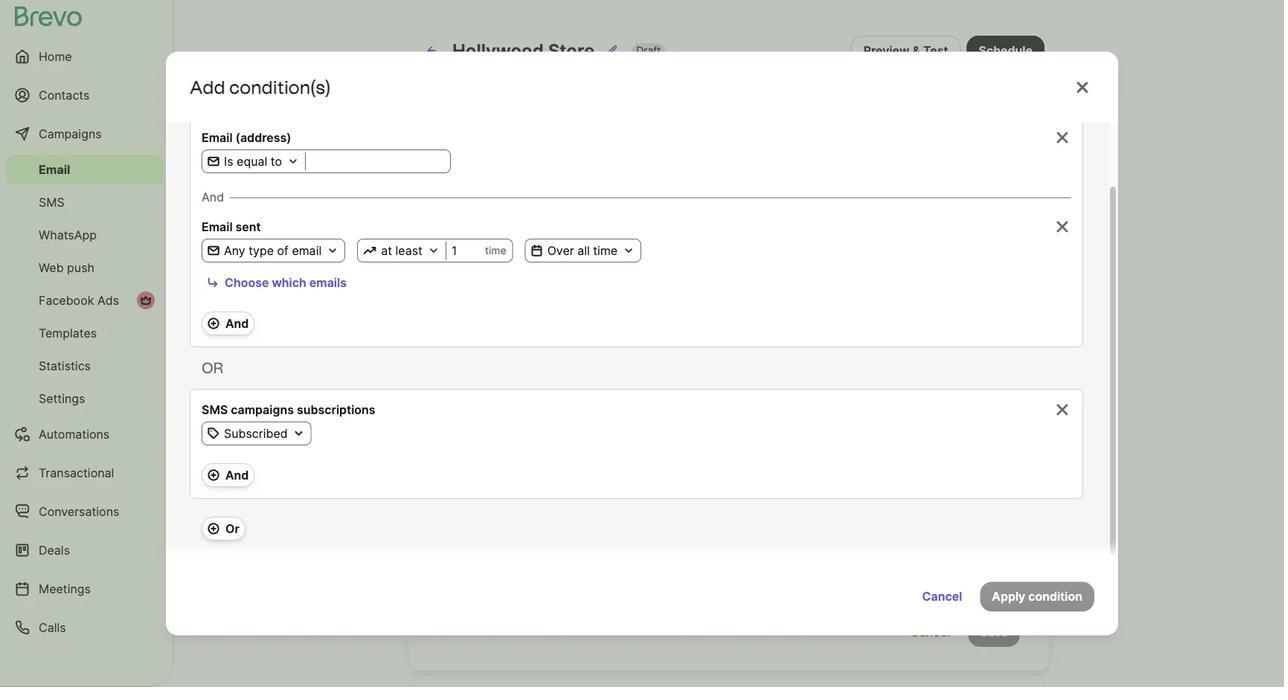Task type: describe. For each thing, give the bounding box(es) containing it.
preview & test
[[864, 43, 948, 58]]

settings link
[[6, 384, 164, 414]]

email (address)
[[202, 130, 291, 145]]

campaigns
[[231, 402, 294, 417]]

is equal to button
[[224, 152, 305, 170]]

0 vertical spatial and
[[202, 190, 224, 204]]

or inside button
[[225, 521, 239, 536]]

schedule
[[979, 43, 1033, 58]]

apply condition
[[992, 590, 1083, 604]]

web push
[[39, 260, 94, 275]]

sms for sms campaigns subscriptions
[[202, 402, 228, 417]]

cancel for save
[[910, 625, 950, 639]]

add condition(s)
[[190, 76, 331, 98]]

email for email (address)
[[202, 130, 233, 145]]

0 horizontal spatial time
[[485, 244, 506, 257]]

cancel button for apply condition
[[910, 582, 974, 612]]

1 vertical spatial and
[[225, 316, 249, 331]]

preview & test button
[[851, 36, 961, 65]]

calls
[[39, 621, 66, 635]]

condition(s)
[[229, 76, 331, 98]]

any type of email button
[[224, 242, 345, 260]]

at
[[381, 243, 392, 258]]

subscribed button
[[224, 425, 311, 443]]

email sent
[[202, 219, 261, 234]]

choose which emails button
[[202, 271, 352, 294]]

email link
[[6, 155, 164, 185]]

sms campaigns subscriptions
[[202, 402, 375, 417]]

or button
[[202, 517, 245, 541]]

over
[[547, 243, 574, 258]]

email
[[292, 243, 322, 258]]

left___rvooi image
[[140, 295, 152, 307]]

subscriptions
[[297, 402, 375, 417]]

which
[[272, 275, 306, 290]]

equal
[[237, 154, 267, 168]]

send
[[519, 342, 546, 357]]

calls link
[[6, 610, 164, 646]]

schedule button
[[967, 36, 1045, 65]]

any type of email
[[224, 243, 322, 258]]

store
[[548, 39, 595, 61]]

save button
[[968, 618, 1020, 647]]

time inside popup button
[[593, 243, 618, 258]]

remaining
[[932, 539, 987, 553]]

meetings
[[39, 582, 91, 596]]

emails for 300 remaining emails
[[990, 539, 1026, 553]]

of
[[277, 243, 289, 258]]

recipients for 0 recipients
[[484, 535, 570, 557]]

push
[[67, 260, 94, 275]]

any
[[224, 243, 245, 258]]

statistics link
[[6, 351, 164, 381]]

templates link
[[6, 318, 164, 348]]

sms for sms
[[39, 195, 64, 209]]

statistics
[[39, 359, 91, 373]]

sms link
[[6, 187, 164, 217]]

facebook
[[39, 293, 94, 308]]

facebook ads
[[39, 293, 119, 308]]

campaigns
[[39, 126, 102, 141]]

0 recipients
[[468, 535, 570, 557]]

facebook ads link
[[6, 286, 164, 315]]

over all time
[[547, 243, 618, 258]]

settings
[[39, 391, 85, 406]]

deals link
[[6, 533, 164, 568]]

don't
[[486, 342, 515, 357]]

300 remaining emails
[[906, 539, 1026, 553]]

email for email sent
[[202, 219, 233, 234]]

subscribed
[[224, 426, 288, 441]]

hollywood
[[452, 39, 544, 61]]

contacts link
[[6, 77, 164, 113]]



Task type: vqa. For each thing, say whether or not it's contained in the screenshot.
Apply
yes



Task type: locate. For each thing, give the bounding box(es) containing it.
deals
[[39, 543, 70, 558]]

conversations link
[[6, 494, 164, 530]]

1 vertical spatial recipients
[[484, 535, 570, 557]]

templates
[[39, 326, 97, 340]]

ads
[[97, 293, 119, 308]]

0 vertical spatial to
[[271, 154, 282, 168]]

over all time button
[[547, 242, 641, 260]]

email up any
[[202, 219, 233, 234]]

draft
[[636, 44, 661, 57]]

and button down 'subscribed'
[[202, 463, 255, 487]]

emails for choose which emails
[[309, 275, 347, 290]]

email for email
[[39, 162, 70, 177]]

0 vertical spatial email
[[202, 130, 233, 145]]

1 horizontal spatial time
[[593, 243, 618, 258]]

cancel button for save
[[898, 618, 962, 647]]

all
[[577, 243, 590, 258]]

1 horizontal spatial sms
[[202, 402, 228, 417]]

to for send
[[549, 342, 561, 357]]

0 horizontal spatial condition
[[529, 491, 583, 506]]

(address)
[[236, 130, 291, 145]]

email
[[202, 130, 233, 145], [39, 162, 70, 177], [202, 219, 233, 234]]

and button
[[202, 312, 255, 335], [202, 463, 255, 487]]

choose which emails
[[225, 275, 347, 290]]

hollywood store
[[452, 39, 595, 61]]

to inside popup button
[[271, 154, 282, 168]]

1 vertical spatial add
[[493, 491, 516, 506]]

0 vertical spatial emails
[[309, 275, 347, 290]]

select
[[468, 238, 503, 253]]

0 vertical spatial sms
[[39, 195, 64, 209]]

1 vertical spatial cancel
[[910, 625, 950, 639]]

1 horizontal spatial to
[[549, 342, 561, 357]]

and up email sent
[[202, 190, 224, 204]]

0 vertical spatial and button
[[202, 312, 255, 335]]

choose
[[225, 275, 269, 290]]

1 vertical spatial and button
[[202, 463, 255, 487]]

300
[[906, 539, 928, 553]]

to right "send"
[[549, 342, 561, 357]]

transactional
[[39, 466, 114, 480]]

emails inside button
[[309, 275, 347, 290]]

emails right remaining
[[990, 539, 1026, 553]]

email down campaigns
[[39, 162, 70, 177]]

add a condition
[[493, 491, 583, 506]]

add a condition button
[[468, 487, 590, 510]]

0 horizontal spatial sms
[[39, 195, 64, 209]]

and down choose
[[225, 316, 249, 331]]

0
[[468, 535, 480, 557]]

sms
[[39, 195, 64, 209], [202, 402, 228, 417]]

save
[[980, 625, 1008, 639]]

campaigns link
[[6, 116, 164, 152]]

emails
[[309, 275, 347, 290], [990, 539, 1026, 553]]

0 vertical spatial condition
[[529, 491, 583, 506]]

and
[[202, 190, 224, 204], [225, 316, 249, 331], [225, 468, 249, 482]]

or
[[202, 359, 223, 377], [225, 521, 239, 536]]

0 horizontal spatial add
[[190, 76, 225, 98]]

0 vertical spatial or
[[202, 359, 223, 377]]

preview
[[864, 43, 910, 58]]

add for add condition(s)
[[190, 76, 225, 98]]

sent
[[236, 219, 261, 234]]

1 vertical spatial email
[[39, 162, 70, 177]]

1 horizontal spatial add
[[493, 491, 516, 506]]

apply
[[992, 590, 1025, 604]]

1 vertical spatial cancel button
[[898, 618, 962, 647]]

1 vertical spatial to
[[549, 342, 561, 357]]

0 horizontal spatial to
[[271, 154, 282, 168]]

email up is at the left
[[202, 130, 233, 145]]

condition right apply
[[1028, 590, 1083, 604]]

1 horizontal spatial condition
[[1028, 590, 1083, 604]]

condition right "a"
[[529, 491, 583, 506]]

time
[[593, 243, 618, 258], [485, 244, 506, 257]]

to right equal
[[271, 154, 282, 168]]

0 vertical spatial cancel button
[[910, 582, 974, 612]]

and down 'subscribed'
[[225, 468, 249, 482]]

recipients right select
[[507, 238, 562, 253]]

recipients for select recipients
[[507, 238, 562, 253]]

cancel button down remaining
[[910, 582, 974, 612]]

type
[[249, 243, 274, 258]]

condition
[[529, 491, 583, 506], [1028, 590, 1083, 604]]

0 vertical spatial add
[[190, 76, 225, 98]]

cancel down remaining
[[922, 590, 962, 604]]

emails down email at left
[[309, 275, 347, 290]]

select recipients
[[468, 238, 562, 253]]

2 vertical spatial and
[[225, 468, 249, 482]]

sms up whatsapp
[[39, 195, 64, 209]]

least
[[395, 243, 423, 258]]

cancel button left 'save' button
[[898, 618, 962, 647]]

0 horizontal spatial emails
[[309, 275, 347, 290]]

meetings link
[[6, 571, 164, 607]]

automations link
[[6, 417, 164, 452]]

conversations
[[39, 504, 119, 519]]

at least
[[381, 243, 423, 258]]

recipients down add a condition button at the bottom left of page
[[484, 535, 570, 557]]

0 horizontal spatial or
[[202, 359, 223, 377]]

2 and button from the top
[[202, 463, 255, 487]]

2 vertical spatial email
[[202, 219, 233, 234]]

contacts
[[631, 342, 680, 357]]

time right all
[[593, 243, 618, 258]]

1 vertical spatial or
[[225, 521, 239, 536]]

cancel left save
[[910, 625, 950, 639]]

1 horizontal spatial emails
[[990, 539, 1026, 553]]

0 vertical spatial recipients
[[507, 238, 562, 253]]

home link
[[6, 39, 164, 74]]

1 vertical spatial condition
[[1028, 590, 1083, 604]]

transactional link
[[6, 455, 164, 491]]

sms up 'subscribed'
[[202, 402, 228, 417]]

test
[[923, 43, 948, 58]]

apply condition button
[[980, 582, 1094, 612]]

web push link
[[6, 253, 164, 283]]

don't send to unengaged contacts
[[486, 342, 680, 357]]

add left "a"
[[493, 491, 516, 506]]

unengaged
[[564, 342, 627, 357]]

1 vertical spatial emails
[[990, 539, 1026, 553]]

automations
[[39, 427, 110, 442]]

&
[[912, 43, 920, 58]]

add up email (address)
[[190, 76, 225, 98]]

1 vertical spatial sms
[[202, 402, 228, 417]]

cancel
[[922, 590, 962, 604], [910, 625, 950, 639]]

whatsapp
[[39, 228, 97, 242]]

web
[[39, 260, 64, 275]]

add inside button
[[493, 491, 516, 506]]

to
[[271, 154, 282, 168], [549, 342, 561, 357]]

add for add a condition
[[493, 491, 516, 506]]

1 and button from the top
[[202, 312, 255, 335]]

cancel for apply condition
[[922, 590, 962, 604]]

home
[[39, 49, 72, 64]]

is equal to
[[224, 154, 282, 168]]

to for equal
[[271, 154, 282, 168]]

at least button
[[381, 242, 446, 260]]

whatsapp link
[[6, 220, 164, 250]]

a
[[519, 491, 526, 506]]

1 horizontal spatial or
[[225, 521, 239, 536]]

contacts
[[39, 88, 90, 102]]

time left the over
[[485, 244, 506, 257]]

is
[[224, 154, 233, 168]]

0 vertical spatial cancel
[[922, 590, 962, 604]]

None number field
[[446, 243, 485, 258]]

and button down choose
[[202, 312, 255, 335]]



